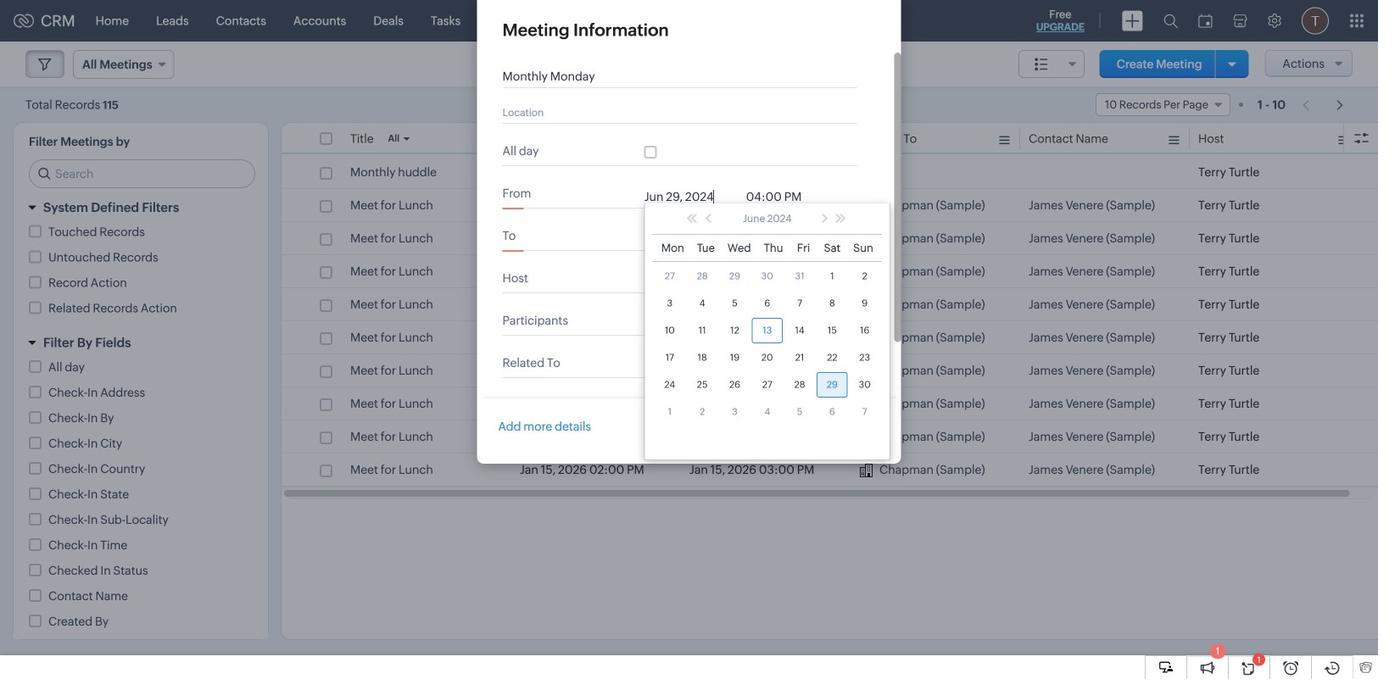 Task type: locate. For each thing, give the bounding box(es) containing it.
None button
[[736, 416, 811, 443], [820, 416, 880, 443], [736, 416, 811, 443], [820, 416, 880, 443]]

row group
[[282, 156, 1379, 487]]

profile element
[[1292, 0, 1340, 41]]

Location text field
[[503, 105, 842, 119]]

mmm d, yyyy text field
[[645, 190, 738, 204]]

Title text field
[[503, 70, 842, 83]]

profile image
[[1302, 7, 1330, 34]]

create menu image
[[1123, 11, 1144, 31]]



Task type: describe. For each thing, give the bounding box(es) containing it.
hh:mm a text field
[[746, 190, 814, 204]]

create menu element
[[1112, 0, 1154, 41]]

logo image
[[14, 14, 34, 28]]

mmm d, yyyy text field
[[645, 232, 738, 246]]

Search text field
[[30, 160, 255, 188]]

hh:mm a text field
[[746, 232, 814, 246]]



Task type: vqa. For each thing, say whether or not it's contained in the screenshot.
Profile icon
yes



